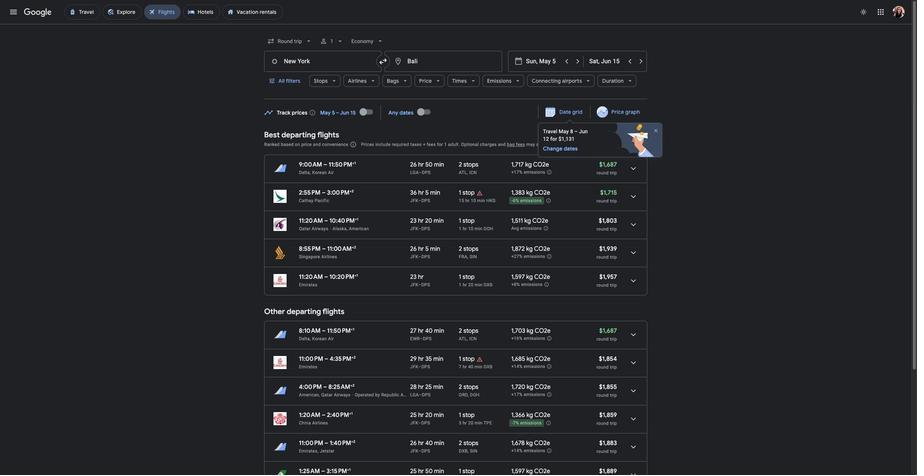 Task type: describe. For each thing, give the bounding box(es) containing it.
carbon emissions estimate: 1,366 kilograms. -7% emissions. learn more about this emissions estimate image
[[546, 421, 552, 426]]

learn more about tracked prices image
[[309, 109, 316, 116]]

Arrival time: 11:50 PM on  Monday, May 6. text field
[[329, 161, 356, 169]]

layover (1 of 2) is a 2 hr 11 min layover at hartsfield-jackson atlanta international airport in atlanta. layover (2 of 2) is a 45 min layover at incheon international airport in seoul. element
[[459, 336, 508, 342]]

carbon emissions estimate: 1,511 kilograms. average emissions. learn more about this emissions estimate image
[[544, 226, 549, 231]]

flight details. leaves john f. kennedy international airport at 2:55 pm on sunday, may 5 and arrives at i gusti ngurah rai international airport at 3:00 pm on tuesday, may 7. image
[[625, 188, 643, 206]]

2 stops flight. element for total duration 26 hr 5 min. element
[[459, 245, 479, 254]]

main menu image
[[9, 7, 18, 16]]

carbon emissions estimate: 1,678 kilograms. +14% emissions. learn more about this emissions estimate image
[[547, 448, 553, 454]]

learn more about ranking image
[[350, 141, 357, 148]]

flight details. leaves john f. kennedy international airport at 11:20 am on sunday, may 5 and arrives at i gusti ngurah rai international airport at 10:20 pm on monday, may 6. image
[[625, 272, 643, 290]]

2 1 stop flight. element from the top
[[459, 217, 475, 226]]

departure time: 11:00 pm. text field for leaves john f. kennedy international airport at 11:00 pm on sunday, may 5 and arrives at i gusti ngurah rai international airport at 1:40 pm on tuesday, may 7. 'element' on the left bottom of page
[[299, 440, 323, 447]]

flight details. leaves newark liberty international airport at 8:10 am on sunday, may 5 and arrives at i gusti ngurah rai international airport at 11:50 pm on monday, may 6. image
[[625, 326, 643, 344]]

Where from? text field
[[264, 51, 382, 72]]

total duration 26 hr 50 min. element
[[411, 161, 459, 170]]

Departure time: 8:55 PM. text field
[[299, 245, 321, 253]]

total duration 25 hr 20 min. element
[[411, 412, 459, 420]]

Arrival time: 4:35 PM on  Tuesday, May 7. text field
[[330, 355, 356, 363]]

carbon emissions estimate: 1,597 kilograms. +8% emissions. learn more about this emissions estimate image
[[545, 282, 550, 287]]

flight details. leaves john f. kennedy international airport at 11:20 am on sunday, may 5 and arrives at i gusti ngurah rai international airport at 10:40 pm on monday, may 6. image
[[625, 216, 643, 234]]

2 stops flight. element for 'total duration 26 hr 40 min.' element
[[459, 440, 479, 448]]

close image
[[654, 128, 660, 134]]

Where to? text field
[[385, 51, 503, 72]]

Departure time: 11:20 AM. text field
[[299, 217, 323, 225]]

change appearance image
[[855, 3, 873, 21]]

leaves john f. kennedy international airport at 11:20 am on sunday, may 5 and arrives at i gusti ngurah rai international airport at 10:20 pm on monday, may 6. element
[[299, 273, 358, 281]]

1855 US dollars text field
[[600, 383, 618, 391]]

carbon emissions estimate: 1,720 kilograms. +17% emissions. learn more about this emissions estimate image
[[547, 392, 553, 397]]

leaves john f. kennedy international airport at 1:20 am on sunday, may 5 and arrives at i gusti ngurah rai international airport at 2:40 pm on monday, may 6. element
[[299, 411, 353, 419]]

flight details. leaves john f. kennedy international airport at 1:25 am on sunday, may 5 and arrives at i gusti ngurah rai international airport at 3:15 pm on monday, may 6. image
[[625, 466, 643, 475]]

1957 US dollars text field
[[600, 273, 618, 281]]

total duration 25 hr 50 min. element
[[411, 468, 459, 475]]

Arrival time: 1:40 PM on  Tuesday, May 7. text field
[[330, 439, 356, 447]]

Arrival time: 8:25 AM on  Tuesday, May 7. text field
[[329, 383, 355, 391]]

Arrival time: 3:15 PM on  Monday, May 6. text field
[[327, 467, 351, 475]]

flight details. leaves john f. kennedy international airport at 11:00 pm on sunday, may 5 and arrives at i gusti ngurah rai international airport at 4:35 pm on tuesday, may 7. image
[[625, 354, 643, 372]]

1687 us dollars text field for flight details. leaves newark liberty international airport at 8:10 am on sunday, may 5 and arrives at i gusti ngurah rai international airport at 11:50 pm on monday, may 6. icon
[[600, 327, 618, 335]]

leaves laguardia airport at 9:00 am on sunday, may 5 and arrives at i gusti ngurah rai international airport at 11:50 pm on monday, may 6. element
[[299, 161, 356, 169]]

Arrival time: 10:20 PM on  Monday, May 6. text field
[[330, 273, 358, 281]]

6 1 stop flight. element from the top
[[459, 468, 475, 475]]

departure time: 11:00 pm. text field for leaves john f. kennedy international airport at 11:00 pm on sunday, may 5 and arrives at i gusti ngurah rai international airport at 4:35 pm on tuesday, may 7. "element"
[[299, 355, 323, 363]]

flight details. leaves john f. kennedy international airport at 1:20 am on sunday, may 5 and arrives at i gusti ngurah rai international airport at 2:40 pm on monday, may 6. image
[[625, 410, 643, 428]]

1687 us dollars text field for flight details. leaves laguardia airport at 9:00 am on sunday, may 5 and arrives at i gusti ngurah rai international airport at 11:50 pm on monday, may 6. "icon"
[[600, 161, 618, 169]]

layover (1 of 2) is a 1 hr 10 min layover at hartsfield-jackson atlanta international airport in atlanta. layover (2 of 2) is a 45 min layover at incheon international airport in seoul. element
[[459, 170, 508, 176]]

1854 US dollars text field
[[599, 355, 618, 363]]

leaves john f. kennedy international airport at 11:00 pm on sunday, may 5 and arrives at i gusti ngurah rai international airport at 1:40 pm on tuesday, may 7. element
[[299, 439, 356, 447]]

Departure time: 9:00 AM. text field
[[299, 161, 322, 169]]



Task type: vqa. For each thing, say whether or not it's contained in the screenshot.
Learn more about ranking image
yes



Task type: locate. For each thing, give the bounding box(es) containing it.
carbon emissions estimate: 1,685 kilograms. +14% emissions. learn more about this emissions estimate image
[[547, 364, 553, 369]]

Arrival time: 3:00 PM on  Tuesday, May 7. text field
[[327, 189, 354, 197]]

1 vertical spatial 1687 us dollars text field
[[600, 327, 618, 335]]

total duration 28 hr 25 min. element
[[411, 383, 459, 392]]

1687 US dollars text field
[[600, 161, 618, 169], [600, 327, 618, 335]]

swap origin and destination. image
[[379, 57, 388, 66]]

flight details. leaves john f. kennedy international airport at 8:55 pm on sunday, may 5 and arrives at i gusti ngurah rai international airport at 11:00 am on tuesday, may 7. image
[[625, 244, 643, 262]]

1687 us dollars text field left flight details. leaves laguardia airport at 9:00 am on sunday, may 5 and arrives at i gusti ngurah rai international airport at 11:50 pm on monday, may 6. "icon"
[[600, 161, 618, 169]]

flight details. leaves john f. kennedy international airport at 11:00 pm on sunday, may 5 and arrives at i gusti ngurah rai international airport at 1:40 pm on tuesday, may 7. image
[[625, 438, 643, 456]]

0 vertical spatial 1687 us dollars text field
[[600, 161, 618, 169]]

leaves john f. kennedy international airport at 2:55 pm on sunday, may 5 and arrives at i gusti ngurah rai international airport at 3:00 pm on tuesday, may 7. element
[[299, 189, 354, 197]]

4 1 stop flight. element from the top
[[459, 355, 475, 364]]

Departure time: 1:25 AM. text field
[[299, 468, 320, 475]]

1687 us dollars text field left flight details. leaves newark liberty international airport at 8:10 am on sunday, may 5 and arrives at i gusti ngurah rai international airport at 11:50 pm on monday, may 6. icon
[[600, 327, 618, 335]]

1859 US dollars text field
[[600, 412, 618, 419]]

Departure text field
[[527, 51, 561, 72]]

leaves john f. kennedy international airport at 11:20 am on sunday, may 5 and arrives at i gusti ngurah rai international airport at 10:40 pm on monday, may 6. element
[[299, 217, 359, 225]]

total duration 36 hr 5 min. element
[[411, 189, 459, 198]]

3 1 stop flight. element from the top
[[459, 273, 475, 282]]

Arrival time: 11:00 AM on  Tuesday, May 7. text field
[[327, 245, 356, 253]]

loading results progress bar
[[0, 24, 912, 25]]

1 1 stop flight. element from the top
[[459, 189, 475, 198]]

 image
[[352, 392, 354, 398]]

Departure time: 8:10 AM. text field
[[299, 327, 321, 335]]

1 stop flight. element
[[459, 189, 475, 198], [459, 217, 475, 226], [459, 273, 475, 282], [459, 355, 475, 364], [459, 412, 475, 420], [459, 468, 475, 475]]

flight details. leaves laguardia airport at 9:00 am on sunday, may 5 and arrives at i gusti ngurah rai international airport at 11:50 pm on monday, may 6. image
[[625, 160, 643, 178]]

2 stops flight. element
[[459, 161, 479, 170], [459, 245, 479, 254], [459, 327, 479, 336], [459, 383, 479, 392], [459, 440, 479, 448]]

2 stops flight. element for total duration 27 hr 40 min. element
[[459, 327, 479, 336]]

Arrival time: 2:40 PM on  Monday, May 6. text field
[[327, 411, 353, 419]]

total duration 26 hr 5 min. element
[[411, 245, 459, 254]]

1803 US dollars text field
[[599, 217, 618, 225]]

2 departure time: 11:00 pm. text field from the top
[[299, 440, 323, 447]]

leaves john f. kennedy international airport at 8:55 pm on sunday, may 5 and arrives at i gusti ngurah rai international airport at 11:00 am on tuesday, may 7. element
[[299, 245, 356, 253]]

total duration 26 hr 40 min. element
[[411, 440, 459, 448]]

leaves john f. kennedy international airport at 11:00 pm on sunday, may 5 and arrives at i gusti ngurah rai international airport at 4:35 pm on tuesday, may 7. element
[[299, 355, 356, 363]]

layover (1 of 2) is a 1 hr 50 min layover at frankfurt airport in frankfurt. layover (2 of 2) is a 1 hr 30 min layover at singapore changi airport in singapore. element
[[459, 254, 508, 260]]

layover (1 of 2) is a 1 hr 52 min layover at chicago o'hare international airport in chicago. layover (2 of 2) is a 45 min layover at hamad international airport in doha. element
[[459, 392, 508, 398]]

Arrival time: 10:40 PM on  Monday, May 6. text field
[[330, 217, 359, 225]]

carbon emissions estimate: 1,717 kilograms. +17% emissions. learn more about this emissions estimate image
[[547, 170, 553, 175]]

2 2 stops flight. element from the top
[[459, 245, 479, 254]]

departure time: 11:00 pm. text field inside leaves john f. kennedy international airport at 11:00 pm on sunday, may 5 and arrives at i gusti ngurah rai international airport at 1:40 pm on tuesday, may 7. 'element'
[[299, 440, 323, 447]]

leaves laguardia airport at 4:00 pm on sunday, may 5 and arrives at i gusti ngurah rai international airport at 8:25 am on tuesday, may 7. element
[[299, 383, 355, 391]]

total duration 23 hr. element
[[411, 273, 459, 282]]

1883 US dollars text field
[[600, 440, 618, 447]]

Departure time: 11:20 AM. text field
[[299, 273, 323, 281]]

Departure time: 4:00 PM. text field
[[299, 383, 322, 391]]

4 2 stops flight. element from the top
[[459, 383, 479, 392]]

total duration 23 hr 20 min. element
[[411, 217, 459, 226]]

Departure time: 2:55 PM. text field
[[299, 189, 321, 197]]

2 stops flight. element for total duration 26 hr 50 min. element
[[459, 161, 479, 170]]

1 1687 us dollars text field from the top
[[600, 161, 618, 169]]

5 1 stop flight. element from the top
[[459, 412, 475, 420]]

leaves john f. kennedy international airport at 1:25 am on sunday, may 5 and arrives at i gusti ngurah rai international airport at 3:15 pm on monday, may 6. element
[[299, 467, 351, 475]]

layover (1 of 2) is a 1 hr 30 min layover at dubai international airport in dubai. layover (2 of 2) is a 2 hr layover at singapore changi airport in singapore. element
[[459, 448, 508, 454]]

Return text field
[[590, 51, 624, 72]]

0 vertical spatial departure time: 11:00 pm. text field
[[299, 355, 323, 363]]

flight details. leaves laguardia airport at 4:00 pm on sunday, may 5 and arrives at i gusti ngurah rai international airport at 8:25 am on tuesday, may 7. image
[[625, 382, 643, 400]]

find the best price region
[[264, 103, 671, 157]]

carbon emissions estimate: 1,383 kilograms. -6% emissions. learn more about this emissions estimate image
[[546, 198, 552, 203]]

leaves newark liberty international airport at 8:10 am on sunday, may 5 and arrives at i gusti ngurah rai international airport at 11:50 pm on monday, may 6. element
[[299, 327, 355, 335]]

Departure time: 11:00 PM. text field
[[299, 355, 323, 363], [299, 440, 323, 447]]

2 1687 us dollars text field from the top
[[600, 327, 618, 335]]

1939 US dollars text field
[[600, 245, 618, 253]]

None search field
[[264, 32, 648, 99]]

1889 US dollars text field
[[600, 468, 618, 475]]

3 2 stops flight. element from the top
[[459, 327, 479, 336]]

total duration 27 hr 40 min. element
[[411, 327, 459, 336]]

1 2 stops flight. element from the top
[[459, 161, 479, 170]]

carbon emissions estimate: 1,703 kilograms. +16% emissions. learn more about this emissions estimate image
[[547, 336, 553, 341]]

5 2 stops flight. element from the top
[[459, 440, 479, 448]]

departure time: 11:00 pm. text field inside leaves john f. kennedy international airport at 11:00 pm on sunday, may 5 and arrives at i gusti ngurah rai international airport at 4:35 pm on tuesday, may 7. "element"
[[299, 355, 323, 363]]

total duration 29 hr 35 min. element
[[411, 355, 459, 364]]

Arrival time: 11:50 PM on  Monday, May 6. text field
[[327, 327, 355, 335]]

main content
[[264, 103, 671, 475]]

2 stops flight. element for the total duration 28 hr 25 min. element
[[459, 383, 479, 392]]

departure time: 11:00 pm. text field down departure time: 1:20 am. 'text box'
[[299, 440, 323, 447]]

1 departure time: 11:00 pm. text field from the top
[[299, 355, 323, 363]]

Departure time: 1:20 AM. text field
[[299, 412, 321, 419]]

carbon emissions estimate: 1,872 kilograms. +27% emissions. learn more about this emissions estimate image
[[547, 254, 553, 259]]

1 vertical spatial departure time: 11:00 pm. text field
[[299, 440, 323, 447]]

departure time: 11:00 pm. text field up departure time: 4:00 pm. text box
[[299, 355, 323, 363]]

None field
[[264, 32, 316, 50], [349, 32, 387, 50], [264, 32, 316, 50], [349, 32, 387, 50]]

1715 US dollars text field
[[601, 189, 618, 197]]



